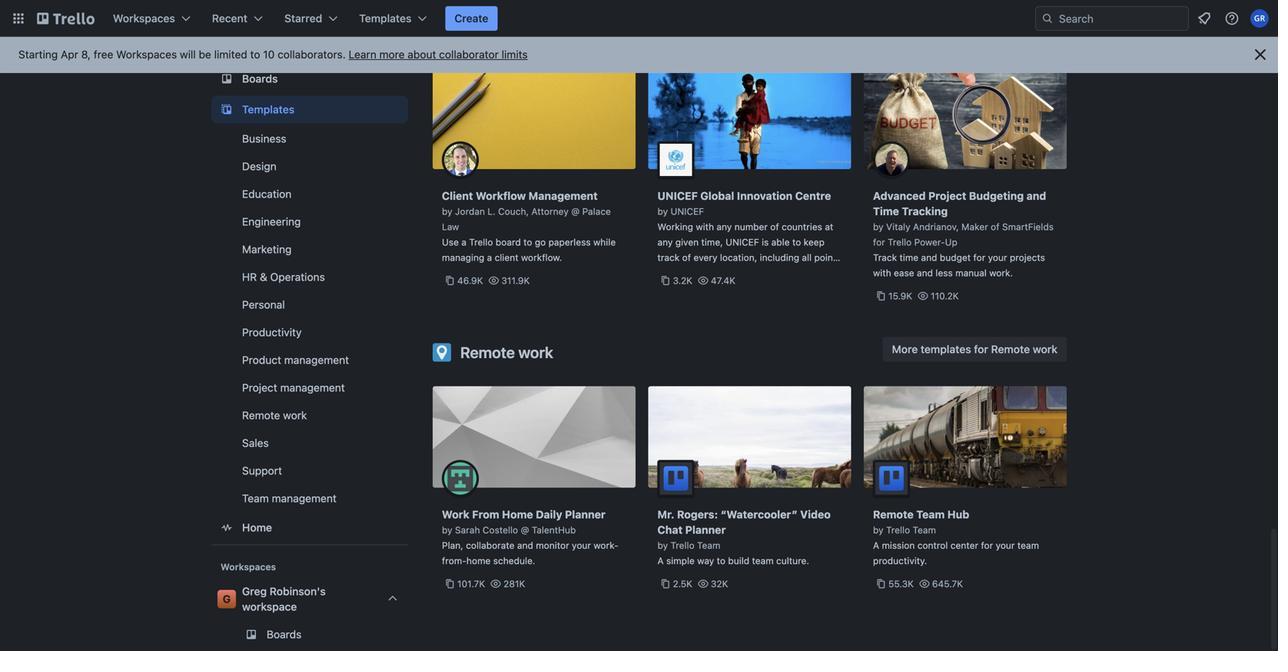 Task type: vqa. For each thing, say whether or not it's contained in the screenshot.


Task type: describe. For each thing, give the bounding box(es) containing it.
to inside client workflow management by jordan l. couch, attorney @ palace law use a trello board to go paperless while managing a client workflow.
[[524, 237, 532, 248]]

of inside 'advanced project budgeting and time tracking by vitaly andrianov, maker of smartfields for trello power-up track time and budget for your projects with ease and less manual work.'
[[991, 221, 1000, 232]]

daily
[[536, 508, 562, 521]]

of up 'on'
[[658, 268, 666, 278]]

trello inside client workflow management by jordan l. couch, attorney @ palace law use a trello board to go paperless while managing a client workflow.
[[469, 237, 493, 248]]

1 boards link from the top
[[211, 65, 408, 93]]

andrianov,
[[913, 221, 959, 232]]

workspaces inside workspaces dropdown button
[[113, 12, 175, 25]]

marketing
[[242, 243, 292, 256]]

design link
[[211, 154, 408, 179]]

team down support
[[242, 492, 269, 505]]

time
[[900, 252, 919, 263]]

3.2k
[[673, 275, 693, 286]]

important
[[750, 268, 792, 278]]

hr
[[242, 271, 257, 283]]

remote inside more templates for remote work button
[[991, 343, 1030, 356]]

more templates for remote work
[[892, 343, 1058, 356]]

2 vertical spatial unicef
[[726, 237, 759, 248]]

be
[[199, 48, 211, 61]]

build
[[728, 555, 750, 566]]

"watercooler"
[[721, 508, 798, 521]]

2 boards link from the top
[[211, 622, 408, 647]]

workspaces button
[[104, 6, 200, 31]]

0 horizontal spatial a
[[462, 237, 467, 248]]

about
[[408, 48, 436, 61]]

remote right remote work icon
[[460, 343, 515, 361]]

8,
[[81, 48, 91, 61]]

workspace
[[242, 601, 297, 613]]

and down power-
[[921, 252, 937, 263]]

go
[[535, 237, 546, 248]]

home link
[[211, 514, 408, 542]]

limits
[[502, 48, 528, 61]]

marketing link
[[211, 237, 408, 262]]

collaborator
[[439, 48, 499, 61]]

for up track
[[873, 237, 885, 248]]

education
[[242, 188, 292, 200]]

greg robinson's workspace
[[242, 585, 326, 613]]

engineering
[[242, 215, 301, 228]]

up
[[945, 237, 958, 248]]

with inside the unicef global innovation centre by unicef working with any number of countries at any given time, unicef is able to keep track of every location, including all points of contact and every important document, on dedicated trello boards.
[[696, 221, 714, 232]]

1 vertical spatial unicef
[[671, 206, 704, 217]]

templates link
[[211, 96, 408, 124]]

jordan
[[455, 206, 485, 217]]

budgeting
[[969, 189, 1024, 202]]

templates inside templates dropdown button
[[359, 12, 412, 25]]

sarah
[[455, 525, 480, 535]]

apr
[[61, 48, 78, 61]]

trello inside the unicef global innovation centre by unicef working with any number of countries at any given time, unicef is able to keep track of every location, including all points of contact and every important document, on dedicated trello boards.
[[717, 283, 741, 294]]

team inside mr. rogers: "watercooler" video chat planner by trello team a simple way to build team culture.
[[752, 555, 774, 566]]

will
[[180, 48, 196, 61]]

power-
[[915, 237, 945, 248]]

culture.
[[776, 555, 809, 566]]

home image
[[218, 519, 236, 537]]

&
[[260, 271, 267, 283]]

attorney
[[532, 206, 569, 217]]

1 horizontal spatial any
[[717, 221, 732, 232]]

management for project management
[[280, 381, 345, 394]]

manual
[[956, 268, 987, 278]]

business link
[[211, 127, 408, 151]]

to left 10
[[250, 48, 260, 61]]

with inside 'advanced project budgeting and time tracking by vitaly andrianov, maker of smartfields for trello power-up track time and budget for your projects with ease and less manual work.'
[[873, 268, 891, 278]]

innovation
[[737, 189, 793, 202]]

to inside the unicef global innovation centre by unicef working with any number of countries at any given time, unicef is able to keep track of every location, including all points of contact and every important document, on dedicated trello boards.
[[793, 237, 801, 248]]

education link
[[211, 182, 408, 207]]

talenthub
[[532, 525, 576, 535]]

robinson's
[[270, 585, 326, 598]]

all
[[802, 252, 812, 263]]

managing
[[442, 252, 485, 263]]

schedule.
[[493, 555, 535, 566]]

trello team image for mr.
[[658, 460, 695, 497]]

location,
[[720, 252, 757, 263]]

2 vertical spatial workspaces
[[221, 562, 276, 572]]

remote inside 'remote team hub by trello team a mission control center for your team productivity.'
[[873, 508, 914, 521]]

your inside 'advanced project budgeting and time tracking by vitaly andrianov, maker of smartfields for trello power-up track time and budget for your projects with ease and less manual work.'
[[988, 252, 1008, 263]]

way
[[697, 555, 714, 566]]

and left less
[[917, 268, 933, 278]]

by inside client workflow management by jordan l. couch, attorney @ palace law use a trello board to go paperless while managing a client workflow.
[[442, 206, 453, 217]]

1 vertical spatial home
[[242, 521, 272, 534]]

smartfields
[[1002, 221, 1054, 232]]

business
[[242, 132, 286, 145]]

more
[[892, 343, 918, 356]]

55.3k
[[889, 578, 914, 589]]

0 horizontal spatial any
[[658, 237, 673, 248]]

of up able
[[771, 221, 779, 232]]

32k
[[711, 578, 728, 589]]

vitaly andrianov, maker of smartfields for trello power-up image
[[873, 141, 910, 178]]

at
[[825, 221, 834, 232]]

0 vertical spatial unicef
[[658, 189, 698, 202]]

contact
[[669, 268, 702, 278]]

work inside button
[[1033, 343, 1058, 356]]

team management
[[242, 492, 337, 505]]

starred button
[[275, 6, 347, 31]]

limited
[[214, 48, 247, 61]]

including
[[760, 252, 800, 263]]

0 vertical spatial boards
[[242, 72, 278, 85]]

47.4k
[[711, 275, 736, 286]]

hr & operations link
[[211, 265, 408, 290]]

track
[[873, 252, 897, 263]]

and inside the unicef global innovation centre by unicef working with any number of countries at any given time, unicef is able to keep track of every location, including all points of contact and every important document, on dedicated trello boards.
[[705, 268, 721, 278]]

time
[[873, 205, 899, 218]]

hr & operations
[[242, 271, 325, 283]]

workflow
[[476, 189, 526, 202]]

remote work link
[[211, 403, 408, 428]]

1 horizontal spatial work
[[519, 343, 553, 361]]

15.9k
[[889, 291, 913, 301]]

jordan l. couch, attorney @ palace law image
[[442, 141, 479, 178]]

trello team image for remote
[[873, 460, 910, 497]]

collaborate
[[466, 540, 515, 551]]

maker
[[962, 221, 988, 232]]

learn
[[349, 48, 377, 61]]

remote work icon image
[[433, 343, 451, 362]]

project inside 'advanced project budgeting and time tracking by vitaly andrianov, maker of smartfields for trello power-up track time and budget for your projects with ease and less manual work.'
[[929, 189, 967, 202]]

Search field
[[1054, 7, 1188, 30]]

product
[[242, 354, 281, 366]]

couch,
[[498, 206, 529, 217]]

your inside the work from home daily planner by sarah costello @ talenthub plan, collaborate and monitor your work- from-home schedule.
[[572, 540, 591, 551]]

control
[[918, 540, 948, 551]]

team inside 'remote team hub by trello team a mission control center for your team productivity.'
[[1018, 540, 1039, 551]]

given
[[676, 237, 699, 248]]

281k
[[504, 578, 525, 589]]

by inside 'remote team hub by trello team a mission control center for your team productivity.'
[[873, 525, 884, 535]]

from-
[[442, 555, 467, 566]]



Task type: locate. For each thing, give the bounding box(es) containing it.
by up the plan,
[[442, 525, 453, 535]]

costello
[[483, 525, 518, 535]]

0 horizontal spatial @
[[521, 525, 529, 535]]

monitor
[[536, 540, 569, 551]]

sarah costello @ talenthub image
[[442, 460, 479, 497]]

by inside the unicef global innovation centre by unicef working with any number of countries at any given time, unicef is able to keep track of every location, including all points of contact and every important document, on dedicated trello boards.
[[658, 206, 668, 217]]

work.
[[990, 268, 1013, 278]]

a inside mr. rogers: "watercooler" video chat planner by trello team a simple way to build team culture.
[[658, 555, 664, 566]]

@ inside client workflow management by jordan l. couch, attorney @ palace law use a trello board to go paperless while managing a client workflow.
[[571, 206, 580, 217]]

boards.
[[744, 283, 776, 294]]

unicef global innovation centre by unicef working with any number of countries at any given time, unicef is able to keep track of every location, including all points of contact and every important document, on dedicated trello boards.
[[658, 189, 841, 294]]

0 horizontal spatial project
[[242, 381, 277, 394]]

management down support link
[[272, 492, 337, 505]]

0 horizontal spatial work
[[283, 409, 307, 422]]

your left work-
[[572, 540, 591, 551]]

collaborators.
[[278, 48, 346, 61]]

project down product
[[242, 381, 277, 394]]

0 vertical spatial templates
[[359, 12, 412, 25]]

templates up more
[[359, 12, 412, 25]]

any
[[717, 221, 732, 232], [658, 237, 673, 248]]

0 vertical spatial a
[[873, 540, 880, 551]]

0 vertical spatial with
[[696, 221, 714, 232]]

0 horizontal spatial remote work
[[242, 409, 307, 422]]

home inside the work from home daily planner by sarah costello @ talenthub plan, collaborate and monitor your work- from-home schedule.
[[502, 508, 533, 521]]

0 vertical spatial workspaces
[[113, 12, 175, 25]]

support
[[242, 464, 282, 477]]

chat
[[658, 524, 683, 536]]

by up working
[[658, 206, 668, 217]]

support link
[[211, 459, 408, 483]]

1 vertical spatial a
[[658, 555, 664, 566]]

search image
[[1042, 12, 1054, 25]]

your up work. at top
[[988, 252, 1008, 263]]

boards down 10
[[242, 72, 278, 85]]

1 vertical spatial every
[[723, 268, 747, 278]]

remote work down project management
[[242, 409, 307, 422]]

back to home image
[[37, 6, 95, 31]]

planner up the talenthub
[[565, 508, 606, 521]]

a left mission
[[873, 540, 880, 551]]

remote work right remote work icon
[[460, 343, 553, 361]]

board image
[[218, 70, 236, 88]]

remote work
[[460, 343, 553, 361], [242, 409, 307, 422]]

management for team management
[[272, 492, 337, 505]]

trello up managing
[[469, 237, 493, 248]]

1 horizontal spatial templates
[[359, 12, 412, 25]]

l.
[[488, 206, 496, 217]]

trello inside 'advanced project budgeting and time tracking by vitaly andrianov, maker of smartfields for trello power-up track time and budget for your projects with ease and less manual work.'
[[888, 237, 912, 248]]

1 vertical spatial management
[[280, 381, 345, 394]]

311.9k
[[502, 275, 530, 286]]

client
[[495, 252, 519, 263]]

templates
[[359, 12, 412, 25], [242, 103, 295, 116]]

for inside button
[[974, 343, 989, 356]]

0 vertical spatial every
[[694, 252, 718, 263]]

projects
[[1010, 252, 1045, 263]]

0 horizontal spatial templates
[[242, 103, 295, 116]]

workspaces up greg
[[221, 562, 276, 572]]

of right maker
[[991, 221, 1000, 232]]

46.9k
[[457, 275, 483, 286]]

operations
[[270, 271, 325, 283]]

remote team hub by trello team a mission control center for your team productivity.
[[873, 508, 1039, 566]]

with down track
[[873, 268, 891, 278]]

track
[[658, 252, 680, 263]]

1 trello team image from the left
[[658, 460, 695, 497]]

0 vertical spatial boards link
[[211, 65, 408, 93]]

personal
[[242, 298, 285, 311]]

for inside 'remote team hub by trello team a mission control center for your team productivity.'
[[981, 540, 993, 551]]

keep
[[804, 237, 825, 248]]

@ for home
[[521, 525, 529, 535]]

budget
[[940, 252, 971, 263]]

trello down vitaly
[[888, 237, 912, 248]]

management for product management
[[284, 354, 349, 366]]

trello team image
[[658, 460, 695, 497], [873, 460, 910, 497]]

home
[[502, 508, 533, 521], [242, 521, 272, 534]]

0 notifications image
[[1195, 9, 1214, 28]]

by down "time"
[[873, 221, 884, 232]]

trello up mission
[[886, 525, 910, 535]]

1 horizontal spatial team
[[1018, 540, 1039, 551]]

any up time,
[[717, 221, 732, 232]]

0 vertical spatial @
[[571, 206, 580, 217]]

and
[[1027, 189, 1047, 202], [921, 252, 937, 263], [705, 268, 721, 278], [917, 268, 933, 278], [517, 540, 533, 551]]

home
[[467, 555, 491, 566]]

any up track
[[658, 237, 673, 248]]

while
[[593, 237, 616, 248]]

work
[[442, 508, 470, 521]]

advanced
[[873, 189, 926, 202]]

workspaces down workspaces dropdown button
[[116, 48, 177, 61]]

more templates for remote work button
[[883, 337, 1067, 362]]

team right center
[[1018, 540, 1039, 551]]

2 vertical spatial management
[[272, 492, 337, 505]]

product management link
[[211, 348, 408, 373]]

is
[[762, 237, 769, 248]]

centre
[[795, 189, 831, 202]]

g
[[223, 593, 231, 606]]

open information menu image
[[1225, 11, 1240, 26]]

a inside 'remote team hub by trello team a mission control center for your team productivity.'
[[873, 540, 880, 551]]

to inside mr. rogers: "watercooler" video chat planner by trello team a simple way to build team culture.
[[717, 555, 726, 566]]

planner down the rogers:
[[685, 524, 726, 536]]

management down productivity 'link'
[[284, 354, 349, 366]]

templates inside templates link
[[242, 103, 295, 116]]

of down given
[[682, 252, 691, 263]]

global
[[701, 189, 734, 202]]

trello up "simple"
[[671, 540, 695, 551]]

starred
[[284, 12, 322, 25]]

to left go
[[524, 237, 532, 248]]

hub
[[948, 508, 970, 521]]

a
[[462, 237, 467, 248], [487, 252, 492, 263]]

to right way
[[717, 555, 726, 566]]

0 horizontal spatial home
[[242, 521, 272, 534]]

for right templates
[[974, 343, 989, 356]]

0 vertical spatial team
[[1018, 540, 1039, 551]]

0 vertical spatial management
[[284, 354, 349, 366]]

able
[[772, 237, 790, 248]]

document,
[[795, 268, 841, 278]]

1 vertical spatial team
[[752, 555, 774, 566]]

remote inside remote work link
[[242, 409, 280, 422]]

and up dedicated
[[705, 268, 721, 278]]

1 vertical spatial with
[[873, 268, 891, 278]]

1 horizontal spatial remote work
[[460, 343, 553, 361]]

1 horizontal spatial with
[[873, 268, 891, 278]]

mr. rogers: "watercooler" video chat planner by trello team a simple way to build team culture.
[[658, 508, 831, 566]]

1 horizontal spatial project
[[929, 189, 967, 202]]

team
[[1018, 540, 1039, 551], [752, 555, 774, 566]]

video
[[800, 508, 831, 521]]

with up time,
[[696, 221, 714, 232]]

0 vertical spatial home
[[502, 508, 533, 521]]

template board image
[[218, 100, 236, 119]]

free
[[94, 48, 113, 61]]

management down product management link
[[280, 381, 345, 394]]

0 horizontal spatial trello team image
[[658, 460, 695, 497]]

management
[[529, 189, 598, 202]]

greg
[[242, 585, 267, 598]]

0 vertical spatial a
[[462, 237, 467, 248]]

every down time,
[[694, 252, 718, 263]]

work from home daily planner by sarah costello @ talenthub plan, collaborate and monitor your work- from-home schedule.
[[442, 508, 619, 566]]

2 trello team image from the left
[[873, 460, 910, 497]]

starting apr 8, free workspaces will be limited to 10 collaborators. learn more about collaborator limits
[[18, 48, 528, 61]]

trello inside mr. rogers: "watercooler" video chat planner by trello team a simple way to build team culture.
[[671, 540, 695, 551]]

0 vertical spatial planner
[[565, 508, 606, 521]]

planner inside mr. rogers: "watercooler" video chat planner by trello team a simple way to build team culture.
[[685, 524, 726, 536]]

1 horizontal spatial home
[[502, 508, 533, 521]]

ease
[[894, 268, 915, 278]]

by up mission
[[873, 525, 884, 535]]

trello team image up mr.
[[658, 460, 695, 497]]

simple
[[666, 555, 695, 566]]

1 vertical spatial boards
[[267, 628, 302, 641]]

client
[[442, 189, 473, 202]]

1 vertical spatial any
[[658, 237, 673, 248]]

your inside 'remote team hub by trello team a mission control center for your team productivity.'
[[996, 540, 1015, 551]]

trello inside 'remote team hub by trello team a mission control center for your team productivity.'
[[886, 525, 910, 535]]

primary element
[[0, 0, 1278, 37]]

templates up business
[[242, 103, 295, 116]]

0 horizontal spatial planner
[[565, 508, 606, 521]]

2 horizontal spatial work
[[1033, 343, 1058, 356]]

design
[[242, 160, 277, 173]]

unicef image
[[658, 141, 695, 178]]

0 vertical spatial project
[[929, 189, 967, 202]]

for right center
[[981, 540, 993, 551]]

team up the control
[[913, 525, 936, 535]]

110.2k
[[931, 291, 959, 301]]

every down location,
[[723, 268, 747, 278]]

@ right costello
[[521, 525, 529, 535]]

boards link down collaborators.
[[211, 65, 408, 93]]

project up tracking
[[929, 189, 967, 202]]

1 vertical spatial workspaces
[[116, 48, 177, 61]]

workspaces up free
[[113, 12, 175, 25]]

rogers:
[[677, 508, 718, 521]]

0 vertical spatial remote work
[[460, 343, 553, 361]]

team inside mr. rogers: "watercooler" video chat planner by trello team a simple way to build team culture.
[[697, 540, 721, 551]]

countries
[[782, 221, 823, 232]]

@ down management
[[571, 206, 580, 217]]

center
[[951, 540, 979, 551]]

trello left boards.
[[717, 283, 741, 294]]

@ for management
[[571, 206, 580, 217]]

1 horizontal spatial a
[[873, 540, 880, 551]]

0 horizontal spatial with
[[696, 221, 714, 232]]

planner inside the work from home daily planner by sarah costello @ talenthub plan, collaborate and monitor your work- from-home schedule.
[[565, 508, 606, 521]]

of
[[771, 221, 779, 232], [991, 221, 1000, 232], [682, 252, 691, 263], [658, 268, 666, 278]]

more
[[379, 48, 405, 61]]

0 vertical spatial any
[[717, 221, 732, 232]]

boards link down greg robinson's workspace
[[211, 622, 408, 647]]

management
[[284, 354, 349, 366], [280, 381, 345, 394], [272, 492, 337, 505]]

boards
[[242, 72, 278, 85], [267, 628, 302, 641]]

for up manual at the top right of the page
[[974, 252, 986, 263]]

a left "simple"
[[658, 555, 664, 566]]

to right able
[[793, 237, 801, 248]]

by inside mr. rogers: "watercooler" video chat planner by trello team a simple way to build team culture.
[[658, 540, 668, 551]]

a left client
[[487, 252, 492, 263]]

points
[[814, 252, 841, 263]]

by inside the work from home daily planner by sarah costello @ talenthub plan, collaborate and monitor your work- from-home schedule.
[[442, 525, 453, 535]]

1 vertical spatial boards link
[[211, 622, 408, 647]]

10
[[263, 48, 275, 61]]

sales
[[242, 437, 269, 449]]

remote right templates
[[991, 343, 1030, 356]]

board
[[496, 237, 521, 248]]

and up the smartfields
[[1027, 189, 1047, 202]]

workflow.
[[521, 252, 562, 263]]

1 vertical spatial remote work
[[242, 409, 307, 422]]

team up way
[[697, 540, 721, 551]]

dedicated
[[671, 283, 714, 294]]

paperless
[[549, 237, 591, 248]]

by up law
[[442, 206, 453, 217]]

client workflow management by jordan l. couch, attorney @ palace law use a trello board to go paperless while managing a client workflow.
[[442, 189, 616, 263]]

team right 'build'
[[752, 555, 774, 566]]

remote up sales on the bottom of page
[[242, 409, 280, 422]]

1 horizontal spatial @
[[571, 206, 580, 217]]

by down chat
[[658, 540, 668, 551]]

645.7k
[[932, 578, 963, 589]]

1 horizontal spatial trello team image
[[873, 460, 910, 497]]

tracking
[[902, 205, 948, 218]]

by inside 'advanced project budgeting and time tracking by vitaly andrianov, maker of smartfields for trello power-up track time and budget for your projects with ease and less manual work.'
[[873, 221, 884, 232]]

1 vertical spatial a
[[487, 252, 492, 263]]

team left hub
[[917, 508, 945, 521]]

project management link
[[211, 376, 408, 400]]

@ inside the work from home daily planner by sarah costello @ talenthub plan, collaborate and monitor your work- from-home schedule.
[[521, 525, 529, 535]]

remote up mission
[[873, 508, 914, 521]]

1 vertical spatial project
[[242, 381, 277, 394]]

sales link
[[211, 431, 408, 456]]

1 horizontal spatial every
[[723, 268, 747, 278]]

1 vertical spatial @
[[521, 525, 529, 535]]

0 horizontal spatial a
[[658, 555, 664, 566]]

greg robinson (gregrobinson96) image
[[1251, 9, 1269, 28]]

home right home image
[[242, 521, 272, 534]]

productivity link
[[211, 320, 408, 345]]

1 horizontal spatial a
[[487, 252, 492, 263]]

boards down workspace
[[267, 628, 302, 641]]

your right center
[[996, 540, 1015, 551]]

1 horizontal spatial planner
[[685, 524, 726, 536]]

1 vertical spatial templates
[[242, 103, 295, 116]]

from
[[472, 508, 500, 521]]

working
[[658, 221, 693, 232]]

product management
[[242, 354, 349, 366]]

1 vertical spatial planner
[[685, 524, 726, 536]]

0 horizontal spatial every
[[694, 252, 718, 263]]

0 horizontal spatial team
[[752, 555, 774, 566]]

a right use at the left of page
[[462, 237, 467, 248]]

number
[[735, 221, 768, 232]]

trello team image up mission
[[873, 460, 910, 497]]

mr.
[[658, 508, 675, 521]]

and up schedule.
[[517, 540, 533, 551]]

and inside the work from home daily planner by sarah costello @ talenthub plan, collaborate and monitor your work- from-home schedule.
[[517, 540, 533, 551]]

home up costello
[[502, 508, 533, 521]]



